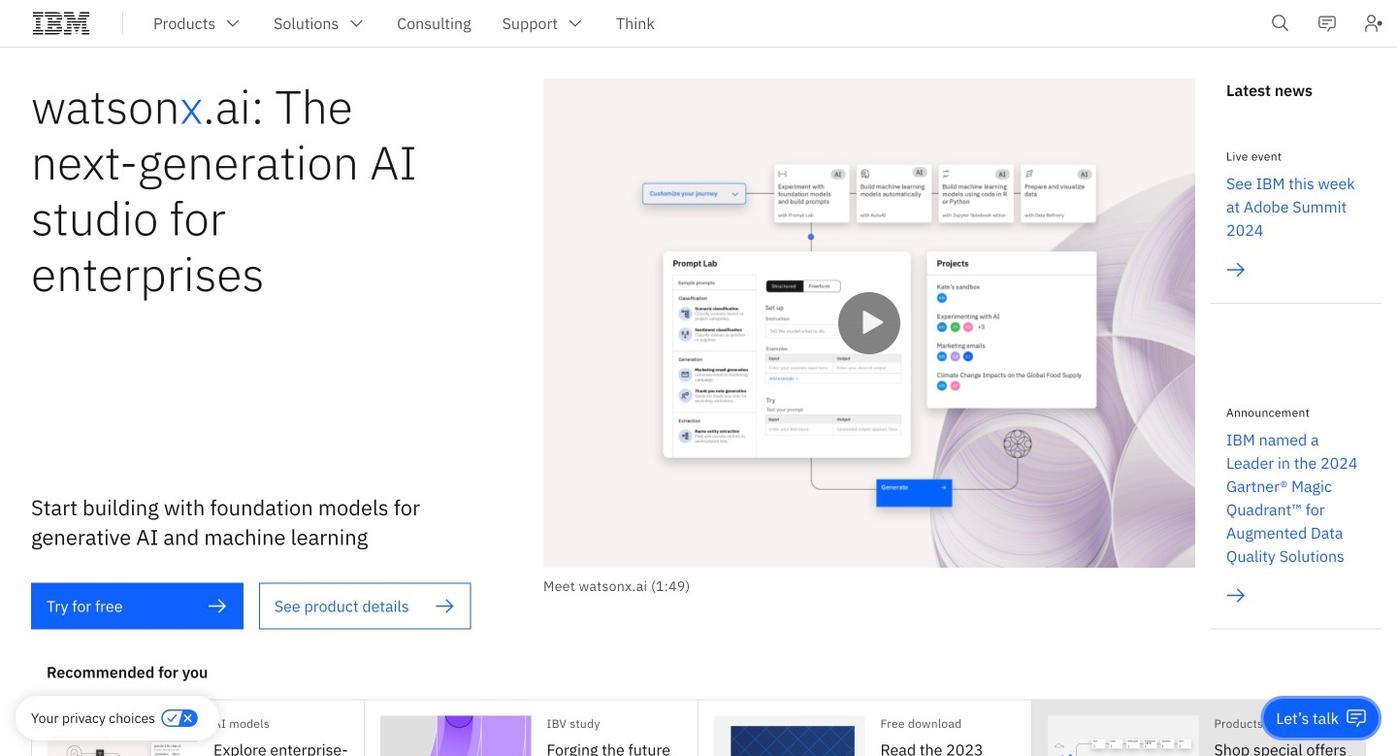 Task type: vqa. For each thing, say whether or not it's contained in the screenshot.
the Open Cookie Preferences Modal section
no



Task type: locate. For each thing, give the bounding box(es) containing it.
let's talk element
[[1277, 708, 1340, 729]]

your privacy choices element
[[31, 708, 155, 729]]



